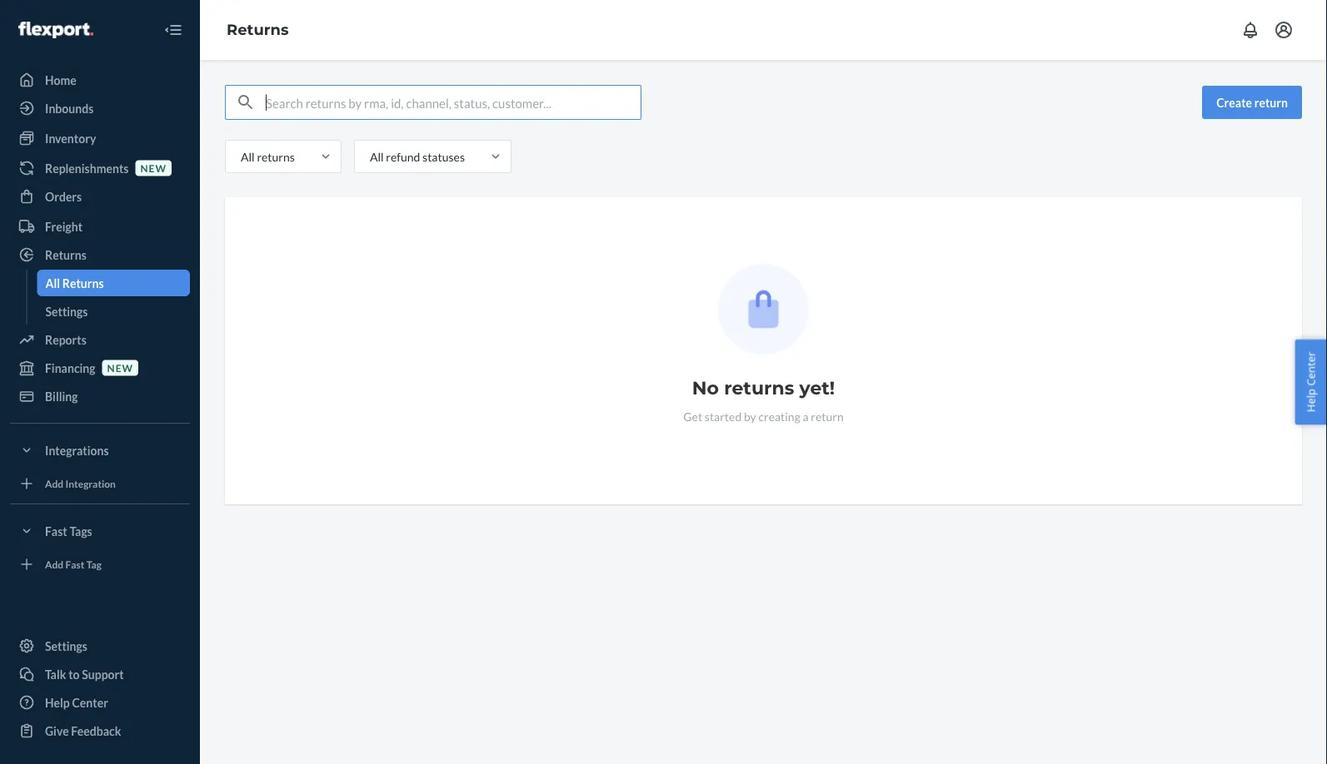 Task type: vqa. For each thing, say whether or not it's contained in the screenshot.
Video element
no



Task type: describe. For each thing, give the bounding box(es) containing it.
1 vertical spatial settings link
[[10, 633, 190, 660]]

talk to support
[[45, 668, 124, 682]]

talk
[[45, 668, 66, 682]]

home
[[45, 73, 76, 87]]

help center link
[[10, 690, 190, 716]]

get started by creating a return
[[683, 409, 844, 424]]

1 settings from the top
[[45, 304, 88, 319]]

1 vertical spatial returns link
[[10, 242, 190, 268]]

replenishments
[[45, 161, 129, 175]]

inventory
[[45, 131, 96, 145]]

0 horizontal spatial center
[[72, 696, 108, 710]]

reports
[[45, 333, 86, 347]]

statuses
[[422, 150, 465, 164]]

freight link
[[10, 213, 190, 240]]

add integration
[[45, 478, 116, 490]]

open account menu image
[[1274, 20, 1294, 40]]

fast tags button
[[10, 518, 190, 545]]

all returns link
[[37, 270, 190, 297]]

inbounds link
[[10, 95, 190, 122]]

orders
[[45, 190, 82, 204]]

help inside button
[[1303, 389, 1318, 413]]

returns inside all returns link
[[62, 276, 104, 290]]

integrations button
[[10, 437, 190, 464]]

open notifications image
[[1240, 20, 1260, 40]]

inbounds
[[45, 101, 94, 115]]

fast inside dropdown button
[[45, 524, 67, 539]]

2 settings from the top
[[45, 639, 87, 654]]

all returns
[[241, 150, 295, 164]]

1 horizontal spatial returns link
[[227, 21, 289, 39]]

1 vertical spatial help center
[[45, 696, 108, 710]]

refund
[[386, 150, 420, 164]]

give feedback
[[45, 724, 121, 738]]

to
[[68, 668, 80, 682]]

new for replenishments
[[140, 162, 167, 174]]

financing
[[45, 361, 95, 375]]

add for add integration
[[45, 478, 63, 490]]

create return button
[[1202, 86, 1302, 119]]

billing
[[45, 389, 78, 404]]

integration
[[65, 478, 116, 490]]



Task type: locate. For each thing, give the bounding box(es) containing it.
1 horizontal spatial help
[[1303, 389, 1318, 413]]

no returns yet!
[[692, 377, 835, 399]]

0 vertical spatial center
[[1303, 352, 1318, 386]]

all refund statuses
[[370, 150, 465, 164]]

give feedback button
[[10, 718, 190, 745]]

all for all refund statuses
[[370, 150, 384, 164]]

2 vertical spatial returns
[[62, 276, 104, 290]]

add integration link
[[10, 471, 190, 497]]

no
[[692, 377, 719, 399]]

1 vertical spatial add
[[45, 558, 63, 571]]

new down reports link
[[107, 362, 133, 374]]

create
[[1216, 95, 1252, 110]]

create return
[[1216, 95, 1288, 110]]

0 vertical spatial fast
[[45, 524, 67, 539]]

by
[[744, 409, 756, 424]]

0 vertical spatial returns
[[257, 150, 295, 164]]

1 vertical spatial help
[[45, 696, 70, 710]]

0 vertical spatial new
[[140, 162, 167, 174]]

1 vertical spatial fast
[[65, 558, 84, 571]]

started
[[705, 409, 742, 424]]

new
[[140, 162, 167, 174], [107, 362, 133, 374]]

0 horizontal spatial returns link
[[10, 242, 190, 268]]

0 horizontal spatial returns
[[257, 150, 295, 164]]

returns for all
[[257, 150, 295, 164]]

1 vertical spatial returns
[[724, 377, 794, 399]]

1 vertical spatial settings
[[45, 639, 87, 654]]

0 horizontal spatial new
[[107, 362, 133, 374]]

1 horizontal spatial new
[[140, 162, 167, 174]]

1 horizontal spatial center
[[1303, 352, 1318, 386]]

freight
[[45, 220, 83, 234]]

help
[[1303, 389, 1318, 413], [45, 696, 70, 710]]

talk to support button
[[10, 661, 190, 688]]

0 vertical spatial returns
[[227, 21, 289, 39]]

returns
[[257, 150, 295, 164], [724, 377, 794, 399]]

1 horizontal spatial return
[[1254, 95, 1288, 110]]

0 vertical spatial return
[[1254, 95, 1288, 110]]

add for add fast tag
[[45, 558, 63, 571]]

add fast tag
[[45, 558, 102, 571]]

fast left tag
[[65, 558, 84, 571]]

0 vertical spatial help
[[1303, 389, 1318, 413]]

0 horizontal spatial all
[[45, 276, 60, 290]]

returns for no
[[724, 377, 794, 399]]

give
[[45, 724, 69, 738]]

new up orders link in the left top of the page
[[140, 162, 167, 174]]

tag
[[86, 558, 102, 571]]

0 vertical spatial returns link
[[227, 21, 289, 39]]

0 vertical spatial help center
[[1303, 352, 1318, 413]]

new for financing
[[107, 362, 133, 374]]

integrations
[[45, 444, 109, 458]]

1 horizontal spatial help center
[[1303, 352, 1318, 413]]

support
[[82, 668, 124, 682]]

a
[[803, 409, 809, 424]]

fast
[[45, 524, 67, 539], [65, 558, 84, 571]]

settings up "to"
[[45, 639, 87, 654]]

1 horizontal spatial returns
[[724, 377, 794, 399]]

fast tags
[[45, 524, 92, 539]]

0 vertical spatial settings link
[[37, 298, 190, 325]]

settings link
[[37, 298, 190, 325], [10, 633, 190, 660]]

orders link
[[10, 183, 190, 210]]

Search returns by rma, id, channel, status, customer... text field
[[266, 86, 641, 119]]

flexport logo image
[[18, 22, 93, 38]]

0 horizontal spatial help center
[[45, 696, 108, 710]]

center inside button
[[1303, 352, 1318, 386]]

tags
[[69, 524, 92, 539]]

center
[[1303, 352, 1318, 386], [72, 696, 108, 710]]

1 add from the top
[[45, 478, 63, 490]]

all for all returns
[[241, 150, 255, 164]]

settings link up talk to support button
[[10, 633, 190, 660]]

help center inside button
[[1303, 352, 1318, 413]]

yet!
[[799, 377, 835, 399]]

empty list image
[[718, 264, 809, 355]]

0 horizontal spatial help
[[45, 696, 70, 710]]

all for all returns
[[45, 276, 60, 290]]

creating
[[758, 409, 800, 424]]

0 vertical spatial settings
[[45, 304, 88, 319]]

1 vertical spatial return
[[811, 409, 844, 424]]

return right create
[[1254, 95, 1288, 110]]

1 vertical spatial center
[[72, 696, 108, 710]]

return
[[1254, 95, 1288, 110], [811, 409, 844, 424]]

settings up reports
[[45, 304, 88, 319]]

0 horizontal spatial return
[[811, 409, 844, 424]]

2 add from the top
[[45, 558, 63, 571]]

1 vertical spatial returns
[[45, 248, 86, 262]]

1 vertical spatial new
[[107, 362, 133, 374]]

get
[[683, 409, 702, 424]]

reports link
[[10, 327, 190, 353]]

add down fast tags
[[45, 558, 63, 571]]

inventory link
[[10, 125, 190, 152]]

settings
[[45, 304, 88, 319], [45, 639, 87, 654]]

add fast tag link
[[10, 551, 190, 578]]

1 horizontal spatial all
[[241, 150, 255, 164]]

help center
[[1303, 352, 1318, 413], [45, 696, 108, 710]]

return inside button
[[1254, 95, 1288, 110]]

fast left tags
[[45, 524, 67, 539]]

feedback
[[71, 724, 121, 738]]

all
[[241, 150, 255, 164], [370, 150, 384, 164], [45, 276, 60, 290]]

returns link
[[227, 21, 289, 39], [10, 242, 190, 268]]

return right a
[[811, 409, 844, 424]]

0 vertical spatial add
[[45, 478, 63, 490]]

settings link down all returns link at top
[[37, 298, 190, 325]]

home link
[[10, 67, 190, 93]]

help center button
[[1295, 340, 1327, 425]]

returns
[[227, 21, 289, 39], [45, 248, 86, 262], [62, 276, 104, 290]]

billing link
[[10, 383, 190, 410]]

add left integration
[[45, 478, 63, 490]]

close navigation image
[[163, 20, 183, 40]]

add
[[45, 478, 63, 490], [45, 558, 63, 571]]

2 horizontal spatial all
[[370, 150, 384, 164]]

all returns
[[45, 276, 104, 290]]



